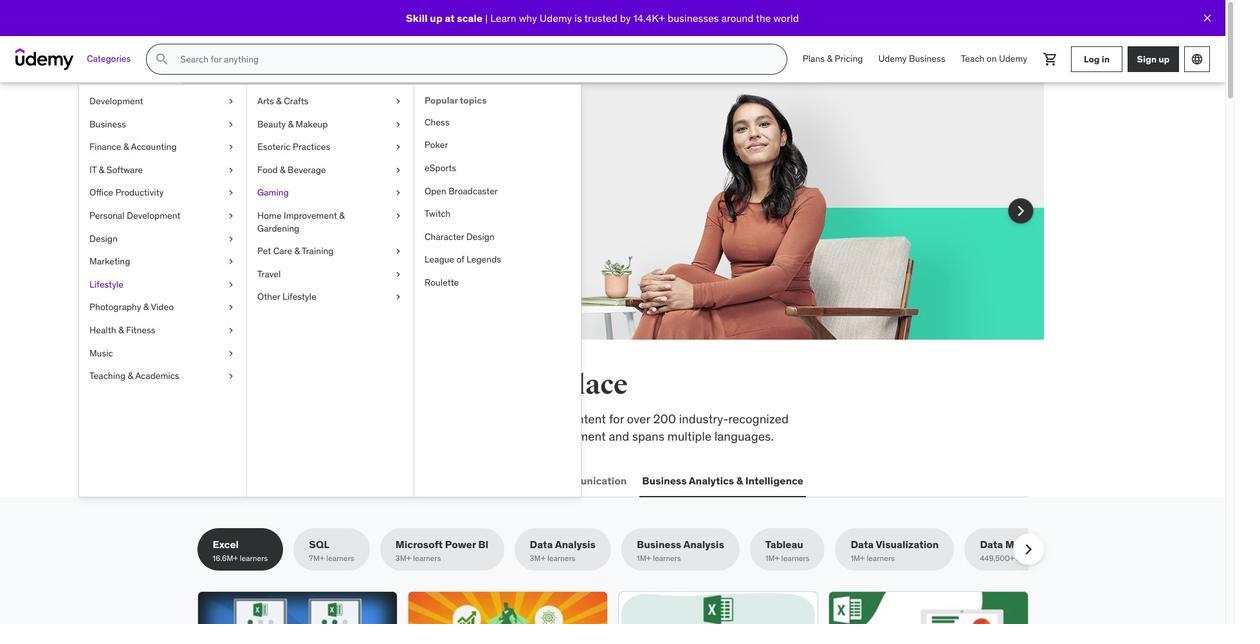 Task type: describe. For each thing, give the bounding box(es) containing it.
learners inside data modeling 449,500+ learners
[[1017, 554, 1045, 563]]

and
[[609, 428, 629, 444]]

xsmall image for music
[[226, 347, 236, 360]]

learners inside microsoft power bi 3m+ learners
[[413, 554, 441, 563]]

0 vertical spatial lifestyle
[[89, 278, 123, 290]]

1 horizontal spatial udemy
[[879, 53, 907, 64]]

& for software
[[99, 164, 104, 176]]

chess link
[[414, 111, 581, 134]]

close image
[[1201, 12, 1214, 24]]

web
[[200, 474, 222, 487]]

sql
[[309, 538, 330, 551]]

200
[[653, 411, 676, 427]]

health & fitness
[[89, 324, 155, 336]]

around
[[722, 11, 754, 24]]

food & beverage link
[[247, 159, 414, 182]]

office productivity link
[[79, 182, 246, 205]]

beauty & makeup
[[257, 118, 328, 130]]

personal development
[[89, 210, 181, 221]]

rounded
[[416, 428, 462, 444]]

open
[[425, 185, 446, 197]]

xsmall image for teaching & academics
[[226, 370, 236, 383]]

improvement
[[284, 210, 337, 221]]

gaming
[[257, 187, 289, 198]]

log
[[1084, 53, 1100, 65]]

fitness
[[126, 324, 155, 336]]

it & software link
[[79, 159, 246, 182]]

& for accounting
[[123, 141, 129, 153]]

udemy business link
[[871, 44, 953, 75]]

learners inside the data visualization 1m+ learners
[[867, 554, 895, 563]]

1 vertical spatial lifestyle
[[282, 291, 316, 303]]

sign up
[[1137, 53, 1170, 65]]

roulette
[[425, 277, 459, 288]]

gaming link
[[247, 182, 414, 205]]

data for data analysis
[[530, 538, 553, 551]]

character design link
[[414, 226, 581, 249]]

industry-
[[679, 411, 729, 427]]

at
[[445, 11, 455, 24]]

up for skill
[[430, 11, 443, 24]]

gets
[[388, 138, 431, 165]]

us.
[[312, 188, 327, 203]]

excel
[[213, 538, 239, 551]]

started
[[244, 188, 283, 203]]

to
[[378, 411, 389, 427]]

poker link
[[414, 134, 581, 157]]

learners inside data analysis 3m+ learners
[[548, 554, 576, 563]]

other lifestyle link
[[247, 286, 414, 309]]

legends
[[467, 254, 501, 265]]

photography
[[89, 301, 141, 313]]

video
[[151, 301, 174, 313]]

log in
[[1084, 53, 1110, 65]]

present
[[320, 171, 362, 186]]

xsmall image for pet care & training
[[393, 245, 403, 258]]

for inside covering critical workplace skills to technical topics, including prep content for over 200 industry-recognized certifications, our catalog supports well-rounded professional development and spans multiple languages.
[[609, 411, 624, 427]]

xsmall image for travel
[[393, 268, 403, 281]]

music
[[89, 347, 113, 359]]

one
[[509, 369, 555, 402]]

pet care & training
[[257, 245, 334, 257]]

future).
[[418, 171, 457, 186]]

why
[[519, 11, 537, 24]]

productivity
[[115, 187, 164, 198]]

gaming element
[[414, 85, 581, 497]]

critical
[[249, 411, 286, 427]]

businesses
[[668, 11, 719, 24]]

next image for topic filters element
[[1018, 539, 1039, 560]]

content
[[564, 411, 606, 427]]

xsmall image for health & fitness
[[226, 324, 236, 337]]

world
[[774, 11, 799, 24]]

learners inside tableau 1m+ learners
[[782, 554, 810, 563]]

on
[[987, 53, 997, 64]]

2 horizontal spatial udemy
[[999, 53, 1028, 64]]

development for personal
[[127, 210, 181, 221]]

communication button
[[546, 465, 630, 496]]

xsmall image for business
[[226, 118, 236, 131]]

get
[[460, 171, 480, 186]]

covering critical workplace skills to technical topics, including prep content for over 200 industry-recognized certifications, our catalog supports well-rounded professional development and spans multiple languages.
[[197, 411, 789, 444]]

log in link
[[1071, 46, 1123, 72]]

of
[[457, 254, 464, 265]]

skill up at scale | learn why udemy is trusted by 14.4k+ businesses around the world
[[406, 11, 799, 24]]

health
[[89, 324, 116, 336]]

xsmall image for lifestyle
[[226, 278, 236, 291]]

learn
[[490, 11, 517, 24]]

training
[[302, 245, 334, 257]]

& for video
[[143, 301, 149, 313]]

1m+ for business analysis
[[637, 554, 651, 563]]

open broadcaster link
[[414, 180, 581, 203]]

learners inside the business analysis 1m+ learners
[[653, 554, 681, 563]]

xsmall image for photography & video
[[226, 301, 236, 314]]

learning that gets you skills for your present (and your future). get started with us.
[[244, 138, 480, 203]]

teaching
[[89, 370, 126, 382]]

open broadcaster
[[425, 185, 498, 197]]

topic filters element
[[197, 528, 1067, 571]]

data for data modeling
[[980, 538, 1003, 551]]

xsmall image for finance & accounting
[[226, 141, 236, 154]]

analytics
[[689, 474, 734, 487]]

chess
[[425, 116, 450, 128]]

skill
[[406, 11, 428, 24]]

health & fitness link
[[79, 319, 246, 342]]

shopping cart with 0 items image
[[1043, 51, 1059, 67]]

photography & video
[[89, 301, 174, 313]]

udemy image
[[15, 48, 74, 70]]

broadcaster
[[449, 185, 498, 197]]

development for web
[[224, 474, 290, 487]]

esports link
[[414, 157, 581, 180]]

arts
[[257, 95, 274, 107]]

sql 7m+ learners
[[309, 538, 354, 563]]

beauty
[[257, 118, 286, 130]]

arts & crafts
[[257, 95, 309, 107]]

xsmall image for design
[[226, 233, 236, 245]]

teach on udemy link
[[953, 44, 1035, 75]]

analysis for business analysis
[[684, 538, 724, 551]]

visualization
[[876, 538, 939, 551]]

gardening
[[257, 222, 300, 234]]

accounting
[[131, 141, 177, 153]]

home improvement & gardening
[[257, 210, 345, 234]]

udemy business
[[879, 53, 946, 64]]

lifestyle link
[[79, 273, 246, 296]]

next image for carousel element
[[1011, 201, 1031, 221]]

& for pricing
[[827, 53, 833, 64]]

data analysis 3m+ learners
[[530, 538, 596, 563]]

intelligence
[[746, 474, 804, 487]]

design inside the character design link
[[466, 231, 495, 242]]

xsmall image for other lifestyle
[[393, 291, 403, 304]]

pet
[[257, 245, 271, 257]]



Task type: locate. For each thing, give the bounding box(es) containing it.
1 horizontal spatial design
[[466, 231, 495, 242]]

xsmall image inside travel link
[[393, 268, 403, 281]]

1 vertical spatial in
[[479, 369, 504, 402]]

for inside learning that gets you skills for your present (and your future). get started with us.
[[276, 171, 291, 186]]

development down office productivity link
[[127, 210, 181, 221]]

your up with
[[294, 171, 317, 186]]

well-
[[390, 428, 416, 444]]

analysis inside data analysis 3m+ learners
[[555, 538, 596, 551]]

in up including on the left bottom of page
[[479, 369, 504, 402]]

& right finance
[[123, 141, 129, 153]]

by
[[620, 11, 631, 24]]

our
[[274, 428, 292, 444]]

xsmall image inside personal development link
[[226, 210, 236, 222]]

the
[[756, 11, 771, 24], [240, 369, 281, 402]]

2 analysis from the left
[[684, 538, 724, 551]]

learners inside the excel 16.6m+ learners
[[240, 554, 268, 563]]

finance
[[89, 141, 121, 153]]

leadership
[[399, 474, 454, 487]]

design inside design link
[[89, 233, 118, 244]]

xsmall image inside beauty & makeup link
[[393, 118, 403, 131]]

xsmall image
[[226, 95, 236, 108], [393, 118, 403, 131], [226, 164, 236, 177], [393, 164, 403, 177], [226, 301, 236, 314], [226, 324, 236, 337], [226, 347, 236, 360]]

0 horizontal spatial design
[[89, 233, 118, 244]]

beauty & makeup link
[[247, 113, 414, 136]]

business analysis 1m+ learners
[[637, 538, 724, 563]]

2 data from the left
[[851, 538, 874, 551]]

trusted
[[584, 11, 618, 24]]

0 horizontal spatial lifestyle
[[89, 278, 123, 290]]

lifestyle right other
[[282, 291, 316, 303]]

& right analytics
[[737, 474, 743, 487]]

finance & accounting link
[[79, 136, 246, 159]]

1 vertical spatial the
[[240, 369, 281, 402]]

need
[[412, 369, 474, 402]]

tableau 1m+ learners
[[766, 538, 810, 563]]

2 1m+ from the left
[[766, 554, 780, 563]]

xsmall image inside it & software link
[[226, 164, 236, 177]]

business inside button
[[642, 474, 687, 487]]

development link
[[79, 90, 246, 113]]

& right the food
[[280, 164, 286, 176]]

including
[[483, 411, 533, 427]]

1 vertical spatial next image
[[1018, 539, 1039, 560]]

xsmall image for it & software
[[226, 164, 236, 177]]

xsmall image inside food & beverage link
[[393, 164, 403, 177]]

data for data visualization
[[851, 538, 874, 551]]

lifestyle
[[89, 278, 123, 290], [282, 291, 316, 303]]

academics
[[135, 370, 179, 382]]

2 horizontal spatial 1m+
[[851, 554, 865, 563]]

xsmall image for home improvement & gardening
[[393, 210, 403, 222]]

up right sign
[[1159, 53, 1170, 65]]

plans & pricing
[[803, 53, 863, 64]]

0 horizontal spatial 1m+
[[637, 554, 651, 563]]

& left video at the left
[[143, 301, 149, 313]]

16.6m+
[[213, 554, 238, 563]]

1 vertical spatial skills
[[348, 411, 375, 427]]

xsmall image inside lifestyle link
[[226, 278, 236, 291]]

you for skills
[[361, 369, 407, 402]]

0 horizontal spatial your
[[294, 171, 317, 186]]

personal development link
[[79, 205, 246, 228]]

xsmall image for gaming
[[393, 187, 403, 199]]

microsoft power bi 3m+ learners
[[396, 538, 489, 563]]

3m+ inside data analysis 3m+ learners
[[530, 554, 546, 563]]

certifications,
[[197, 428, 271, 444]]

business for business
[[89, 118, 126, 130]]

0 horizontal spatial data
[[530, 538, 553, 551]]

data inside the data visualization 1m+ learners
[[851, 538, 874, 551]]

next image inside carousel element
[[1011, 201, 1031, 221]]

0 horizontal spatial analysis
[[555, 538, 596, 551]]

xsmall image inside "music" link
[[226, 347, 236, 360]]

xsmall image for personal development
[[226, 210, 236, 222]]

all the skills you need in one place
[[197, 369, 628, 402]]

submit search image
[[155, 51, 170, 67]]

xsmall image for food & beverage
[[393, 164, 403, 177]]

teach
[[961, 53, 985, 64]]

& for academics
[[128, 370, 133, 382]]

xsmall image inside home improvement & gardening link
[[393, 210, 403, 222]]

0 horizontal spatial you
[[361, 369, 407, 402]]

1 horizontal spatial up
[[1159, 53, 1170, 65]]

it & software
[[89, 164, 143, 176]]

your right (and
[[391, 171, 415, 186]]

xsmall image for office productivity
[[226, 187, 236, 199]]

udemy right pricing
[[879, 53, 907, 64]]

you
[[435, 138, 473, 165], [361, 369, 407, 402]]

1m+ inside the data visualization 1m+ learners
[[851, 554, 865, 563]]

sign
[[1137, 53, 1157, 65]]

food & beverage
[[257, 164, 326, 176]]

categories button
[[79, 44, 139, 75]]

business for business analytics & intelligence
[[642, 474, 687, 487]]

beverage
[[288, 164, 326, 176]]

& for makeup
[[288, 118, 294, 130]]

1 horizontal spatial 3m+
[[530, 554, 546, 563]]

analysis inside the business analysis 1m+ learners
[[684, 538, 724, 551]]

1 horizontal spatial your
[[391, 171, 415, 186]]

6 learners from the left
[[782, 554, 810, 563]]

7 learners from the left
[[867, 554, 895, 563]]

tableau
[[766, 538, 804, 551]]

udemy
[[540, 11, 572, 24], [879, 53, 907, 64], [999, 53, 1028, 64]]

0 vertical spatial skills
[[286, 369, 356, 402]]

the up critical
[[240, 369, 281, 402]]

& right care
[[294, 245, 300, 257]]

0 horizontal spatial udemy
[[540, 11, 572, 24]]

next image inside topic filters element
[[1018, 539, 1039, 560]]

xsmall image for marketing
[[226, 256, 236, 268]]

udemy right on
[[999, 53, 1028, 64]]

recognized
[[729, 411, 789, 427]]

1 vertical spatial you
[[361, 369, 407, 402]]

development down 'categories' dropdown button
[[89, 95, 143, 107]]

0 vertical spatial next image
[[1011, 201, 1031, 221]]

it
[[89, 164, 97, 176]]

business analytics & intelligence
[[642, 474, 804, 487]]

2 horizontal spatial data
[[980, 538, 1003, 551]]

& down gaming link
[[339, 210, 345, 221]]

2 learners from the left
[[326, 554, 354, 563]]

next image
[[1011, 201, 1031, 221], [1018, 539, 1039, 560]]

topics,
[[444, 411, 480, 427]]

1 horizontal spatial you
[[435, 138, 473, 165]]

xsmall image inside business link
[[226, 118, 236, 131]]

0 vertical spatial for
[[276, 171, 291, 186]]

1 horizontal spatial 1m+
[[766, 554, 780, 563]]

xsmall image for development
[[226, 95, 236, 108]]

1 vertical spatial up
[[1159, 53, 1170, 65]]

lifestyle down marketing
[[89, 278, 123, 290]]

& right the it
[[99, 164, 104, 176]]

0 vertical spatial up
[[430, 11, 443, 24]]

0 horizontal spatial up
[[430, 11, 443, 24]]

xsmall image inside pet care & training link
[[393, 245, 403, 258]]

xsmall image inside teaching & academics link
[[226, 370, 236, 383]]

topics
[[460, 95, 487, 106]]

xsmall image inside design link
[[226, 233, 236, 245]]

xsmall image inside the photography & video link
[[226, 301, 236, 314]]

1 data from the left
[[530, 538, 553, 551]]

0 horizontal spatial the
[[240, 369, 281, 402]]

data left the visualization
[[851, 538, 874, 551]]

xsmall image inside health & fitness link
[[226, 324, 236, 337]]

xsmall image inside gaming link
[[393, 187, 403, 199]]

you for gets
[[435, 138, 473, 165]]

& inside home improvement & gardening
[[339, 210, 345, 221]]

music link
[[79, 342, 246, 365]]

business analytics & intelligence button
[[640, 465, 806, 496]]

data inside data analysis 3m+ learners
[[530, 538, 553, 551]]

web development
[[200, 474, 290, 487]]

the left world
[[756, 11, 771, 24]]

449,500+
[[980, 554, 1015, 563]]

learners inside sql 7m+ learners
[[326, 554, 354, 563]]

catalog
[[295, 428, 335, 444]]

bi
[[478, 538, 489, 551]]

personal
[[89, 210, 125, 221]]

arts & crafts link
[[247, 90, 414, 113]]

design up legends
[[466, 231, 495, 242]]

languages.
[[715, 428, 774, 444]]

travel
[[257, 268, 281, 280]]

xsmall image for arts & crafts
[[393, 95, 403, 108]]

prep
[[536, 411, 561, 427]]

business inside the business analysis 1m+ learners
[[637, 538, 682, 551]]

business for business analysis 1m+ learners
[[637, 538, 682, 551]]

esoteric practices
[[257, 141, 330, 153]]

design down personal
[[89, 233, 118, 244]]

Search for anything text field
[[178, 48, 771, 70]]

3m+ inside microsoft power bi 3m+ learners
[[396, 554, 411, 563]]

you up to
[[361, 369, 407, 402]]

technical
[[392, 411, 441, 427]]

development inside button
[[224, 474, 290, 487]]

you inside learning that gets you skills for your present (and your future). get started with us.
[[435, 138, 473, 165]]

xsmall image inside esoteric practices link
[[393, 141, 403, 154]]

multiple
[[668, 428, 712, 444]]

udemy left is
[[540, 11, 572, 24]]

data
[[530, 538, 553, 551], [851, 538, 874, 551], [980, 538, 1003, 551]]

3 1m+ from the left
[[851, 554, 865, 563]]

1m+ inside tableau 1m+ learners
[[766, 554, 780, 563]]

7m+
[[309, 554, 325, 563]]

you up get
[[435, 138, 473, 165]]

over
[[627, 411, 650, 427]]

business
[[909, 53, 946, 64], [89, 118, 126, 130], [642, 474, 687, 487], [637, 538, 682, 551]]

1 analysis from the left
[[555, 538, 596, 551]]

league of legends link
[[414, 249, 581, 272]]

poker
[[425, 139, 448, 151]]

1m+ for data visualization
[[851, 554, 865, 563]]

analysis for data analysis
[[555, 538, 596, 551]]

3 data from the left
[[980, 538, 1003, 551]]

professional
[[465, 428, 532, 444]]

xsmall image
[[393, 95, 403, 108], [226, 118, 236, 131], [226, 141, 236, 154], [393, 141, 403, 154], [226, 187, 236, 199], [393, 187, 403, 199], [226, 210, 236, 222], [393, 210, 403, 222], [226, 233, 236, 245], [393, 245, 403, 258], [226, 256, 236, 268], [393, 268, 403, 281], [226, 278, 236, 291], [393, 291, 403, 304], [226, 370, 236, 383]]

5 learners from the left
[[653, 554, 681, 563]]

3 learners from the left
[[413, 554, 441, 563]]

1 3m+ from the left
[[396, 554, 411, 563]]

data up '449,500+'
[[980, 538, 1003, 551]]

& right teaching
[[128, 370, 133, 382]]

covering
[[197, 411, 246, 427]]

xsmall image for beauty & makeup
[[393, 118, 403, 131]]

2 vertical spatial development
[[224, 474, 290, 487]]

business link
[[79, 113, 246, 136]]

& for beverage
[[280, 164, 286, 176]]

xsmall image inside other lifestyle link
[[393, 291, 403, 304]]

1 your from the left
[[294, 171, 317, 186]]

skills inside covering critical workplace skills to technical topics, including prep content for over 200 industry-recognized certifications, our catalog supports well-rounded professional development and spans multiple languages.
[[348, 411, 375, 427]]

in right log
[[1102, 53, 1110, 65]]

travel link
[[247, 263, 414, 286]]

your
[[294, 171, 317, 186], [391, 171, 415, 186]]

1 horizontal spatial for
[[609, 411, 624, 427]]

& for fitness
[[118, 324, 124, 336]]

1 horizontal spatial the
[[756, 11, 771, 24]]

8 learners from the left
[[1017, 554, 1045, 563]]

xsmall image inside arts & crafts 'link'
[[393, 95, 403, 108]]

twitch link
[[414, 203, 581, 226]]

other
[[257, 291, 280, 303]]

office
[[89, 187, 113, 198]]

up left at
[[430, 11, 443, 24]]

xsmall image inside office productivity link
[[226, 187, 236, 199]]

for up gaming in the top of the page
[[276, 171, 291, 186]]

1m+
[[637, 554, 651, 563], [766, 554, 780, 563], [851, 554, 865, 563]]

development right web
[[224, 474, 290, 487]]

for up and in the bottom of the page
[[609, 411, 624, 427]]

& inside button
[[737, 474, 743, 487]]

skills up supports
[[348, 411, 375, 427]]

character design
[[425, 231, 495, 242]]

& right 'beauty'
[[288, 118, 294, 130]]

0 vertical spatial development
[[89, 95, 143, 107]]

data right bi
[[530, 538, 553, 551]]

1 1m+ from the left
[[637, 554, 651, 563]]

& for crafts
[[276, 95, 282, 107]]

0 vertical spatial in
[[1102, 53, 1110, 65]]

1m+ inside the business analysis 1m+ learners
[[637, 554, 651, 563]]

that
[[342, 138, 384, 165]]

2 your from the left
[[391, 171, 415, 186]]

skills up workplace
[[286, 369, 356, 402]]

league
[[425, 254, 454, 265]]

0 horizontal spatial for
[[276, 171, 291, 186]]

1 vertical spatial for
[[609, 411, 624, 427]]

0 vertical spatial the
[[756, 11, 771, 24]]

1 vertical spatial development
[[127, 210, 181, 221]]

& right plans
[[827, 53, 833, 64]]

xsmall image inside development link
[[226, 95, 236, 108]]

xsmall image for esoteric practices
[[393, 141, 403, 154]]

web development button
[[197, 465, 293, 496]]

1 horizontal spatial data
[[851, 538, 874, 551]]

up for sign
[[1159, 53, 1170, 65]]

0 vertical spatial you
[[435, 138, 473, 165]]

xsmall image inside 'finance & accounting' link
[[226, 141, 236, 154]]

microsoft
[[396, 538, 443, 551]]

carousel element
[[182, 82, 1044, 371]]

data visualization 1m+ learners
[[851, 538, 939, 563]]

1 horizontal spatial analysis
[[684, 538, 724, 551]]

1 horizontal spatial in
[[1102, 53, 1110, 65]]

0 horizontal spatial in
[[479, 369, 504, 402]]

2 3m+ from the left
[[530, 554, 546, 563]]

twitch
[[425, 208, 451, 220]]

& right arts
[[276, 95, 282, 107]]

choose a language image
[[1191, 53, 1204, 66]]

4 learners from the left
[[548, 554, 576, 563]]

& right the health
[[118, 324, 124, 336]]

1 learners from the left
[[240, 554, 268, 563]]

0 horizontal spatial 3m+
[[396, 554, 411, 563]]

14.4k+
[[633, 11, 665, 24]]

1 horizontal spatial lifestyle
[[282, 291, 316, 303]]

data inside data modeling 449,500+ learners
[[980, 538, 1003, 551]]

& inside 'link'
[[276, 95, 282, 107]]

workplace
[[289, 411, 345, 427]]

xsmall image inside the marketing link
[[226, 256, 236, 268]]



Task type: vqa. For each thing, say whether or not it's contained in the screenshot.
professional at the left
yes



